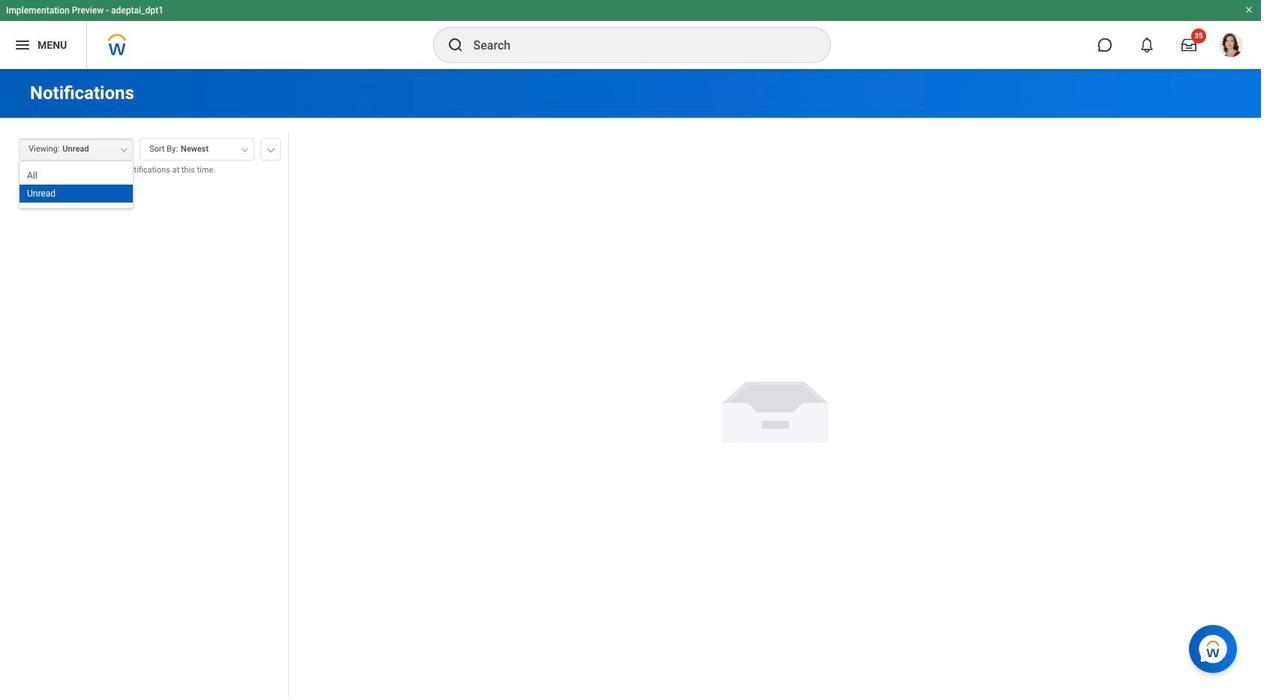 Task type: locate. For each thing, give the bounding box(es) containing it.
viewing list box
[[20, 167, 133, 203]]

profile logan mcneil image
[[1220, 33, 1244, 60]]

search image
[[446, 36, 465, 54]]

more image
[[267, 145, 276, 152]]

main content
[[0, 69, 1262, 698]]

tab panel
[[0, 131, 288, 698]]

banner
[[0, 0, 1262, 69]]



Task type: vqa. For each thing, say whether or not it's contained in the screenshot.
THE MORE icon
yes



Task type: describe. For each thing, give the bounding box(es) containing it.
justify image
[[14, 36, 32, 54]]

inbox large image
[[1182, 38, 1197, 53]]

inbox items list box
[[0, 188, 288, 698]]

Search Workday  search field
[[474, 29, 799, 62]]

reading pane region
[[289, 119, 1262, 698]]

close environment banner image
[[1245, 5, 1254, 14]]

notifications large image
[[1140, 38, 1155, 53]]



